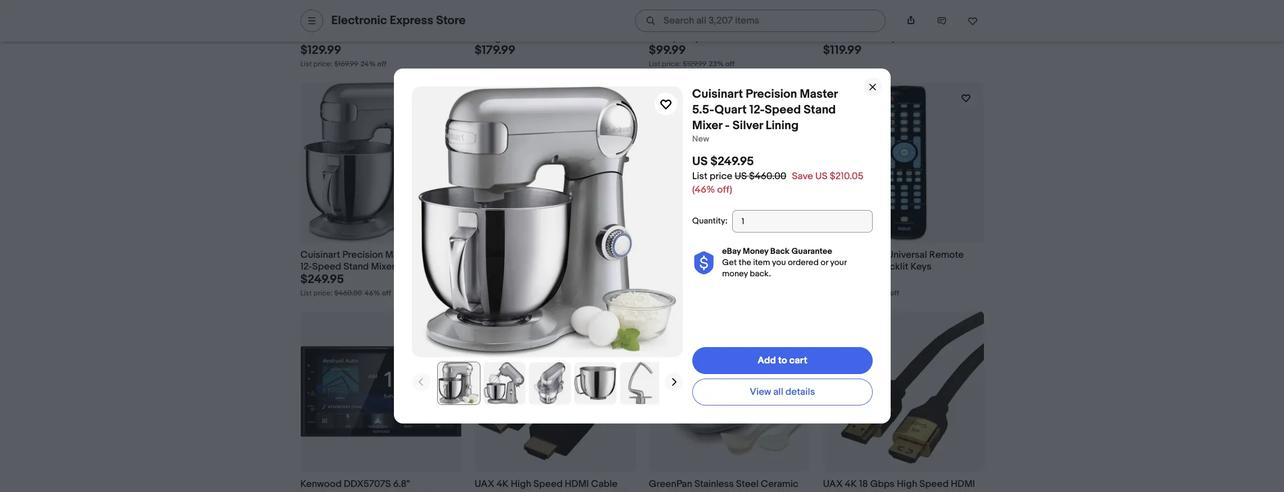 Task type: describe. For each thing, give the bounding box(es) containing it.
bus
[[846, 44, 862, 55]]

save
[[792, 171, 813, 182]]

off for $249.95
[[382, 289, 391, 298]]

4k for cable
[[845, 479, 857, 490]]

1 horizontal spatial us
[[734, 171, 747, 182]]

$129.99 inside $99.99 list price: $129.99 23% off
[[683, 60, 707, 69]]

1 ft from the left
[[925, 491, 931, 492]]

- inside the ecobee smart temperature & occupancy sensor - 2 pack
[[734, 32, 738, 44]]

list for $129.99
[[300, 60, 312, 69]]

cart
[[789, 355, 807, 366]]

cuisinart precision master 5.5-quart 12-speed stand mixer - silver lining dialog
[[0, 0, 1284, 492]]

& for entry
[[564, 250, 571, 261]]

2 | from the left
[[583, 491, 585, 492]]

12 inside 'uax 4k 18 gbps high speed hdmi cable with ethernet - 3 ft | 6 ft | 12 ft'
[[959, 491, 967, 492]]

speed inside cuisinart precision master 5.5-quart 12-speed stand mixer - silver lining
[[312, 261, 341, 273]]

bowl
[[759, 250, 780, 261]]

$39.99
[[649, 273, 686, 287]]

lining for cuisinart precision master 5.5-quart 12-speed stand mixer - silver lining
[[429, 261, 455, 273]]

interface
[[912, 21, 951, 32]]

ecobee smart entry & motion sensor for doors & windows - 2 pack
[[475, 250, 612, 284]]

4 | from the left
[[933, 491, 936, 492]]

avanti 1.6 cu. ft. compact mini refrigerator - black button
[[475, 21, 635, 44]]

- inside ecobee smart entry & motion sensor for doors & windows - 2 pack
[[601, 261, 605, 273]]

steel inside greenpan stainless steel ceramic nonstick 8-cup rice oats grains
[[736, 479, 759, 490]]

temperature
[[713, 21, 769, 32]]

ebay
[[722, 246, 741, 257]]

1 ft. from the left
[[548, 491, 557, 492]]

$460.00 for $249.95
[[334, 289, 362, 298]]

uax 4k 18 gbps high speed hdmi cable with ethernet - 3 ft | 6 ft | 12 ft button
[[823, 479, 984, 492]]

motion
[[573, 250, 604, 261]]

uax 4k 18 gbps high speed hdmi cable with ethernet - 3 ft | 6 ft | 12 ft 
[[823, 479, 981, 492]]

& for temperature
[[771, 21, 778, 32]]

kenwood ddx5707s 6.8" touchscreen bluetooth car stere button
[[300, 479, 461, 492]]

picture 1 of 7 image
[[437, 362, 479, 405]]

view
[[750, 387, 771, 398]]

ordered
[[788, 257, 819, 268]]

compact
[[547, 21, 589, 32]]

express
[[390, 13, 433, 28]]

3 inside uax 4k high speed hdmi cable with ethernet - 3 ft. | 6 ft. | 12 ft. | 15 ft.
[[540, 491, 545, 492]]

set
[[782, 250, 797, 261]]

- inside 'uax 4k 18 gbps high speed hdmi cable with ethernet - 3 ft | 6 ft | 12 ft'
[[911, 491, 915, 492]]

heater
[[300, 32, 330, 44]]

$210.05
[[830, 171, 863, 182]]

black inside "avanti 1.6 cu. ft. compact mini refrigerator - black $179.99"
[[535, 32, 559, 44]]

2 inside ecobee smart entry & motion sensor for doors & windows - 2 pack
[[607, 261, 612, 273]]

off for $79.99
[[549, 289, 559, 298]]

slip
[[691, 261, 707, 273]]

sensor for -
[[702, 32, 732, 44]]

stainless inside cuisinart 3-piece mixing bowl set with non-slip base - stainless steel
[[739, 261, 778, 273]]

uax 4k high speed hdmi cable with ethernet - 3 ft. | 6 ft. | 12 ft. | 15 ft. : quick view image
[[475, 311, 635, 472]]

cuisinart for cuisinart precision master 5.5-quart 12-speed stand mixer - silver lining new
[[692, 87, 743, 102]]

with for vornado whole room vortex space heater with remote - black *tavh10blk
[[332, 32, 350, 44]]

3- for piece
[[691, 250, 700, 261]]

pack inside the ecobee smart temperature & occupancy sensor - 2 pack
[[748, 32, 769, 44]]

high inside uax 4k high speed hdmi cable with ethernet - 3 ft. | 6 ft. | 12 ft. | 15 ft.
[[511, 479, 531, 490]]

harness
[[823, 32, 859, 44]]

12 inside uax 4k high speed hdmi cable with ethernet - 3 ft. | 6 ft. | 12 ft. | 15 ft.
[[587, 491, 596, 492]]

5.5- for cuisinart precision master 5.5-quart 12-speed stand mixer - silver lining new
[[692, 103, 714, 118]]

to
[[778, 355, 787, 366]]

5 | from the left
[[954, 491, 957, 492]]

vornado whole room vortex space heater with remote - black *tavh10blk : quick view image
[[300, 0, 461, 14]]

cuisinart precision master 5.5-quart 12-speed stand mixer - silver lining link
[[692, 87, 838, 133]]

universal
[[887, 250, 927, 261]]

ceramic
[[761, 479, 798, 490]]

cu.
[[517, 21, 532, 32]]

3 | from the left
[[609, 491, 611, 492]]

refrigerator
[[475, 32, 527, 44]]

2 ft from the left
[[946, 491, 952, 492]]

get
[[722, 257, 737, 268]]

cuisinart precision master 5.5-quart 12-speed stand mixer - silver lining button
[[300, 250, 461, 273]]

occupancy
[[649, 32, 700, 44]]

price: for $99.99
[[662, 60, 681, 69]]

greenpan stainless steel ceramic nonstick 8-cup rice oats grains 
[[649, 479, 804, 492]]

store
[[436, 13, 466, 28]]

ecobee
[[475, 250, 509, 261]]

master for cuisinart precision master 5.5-quart 12-speed stand mixer - silver lining
[[385, 250, 415, 261]]

- inside the "cuisinart precision master 5.5-quart 12-speed stand mixer - silver lining new"
[[725, 119, 730, 133]]

avanti 1.6 cu. ft. compact mini refrigerator - black $179.99
[[475, 21, 609, 58]]

item
[[753, 257, 770, 268]]

smart for ecobee
[[685, 21, 711, 32]]

car
[[404, 491, 420, 492]]

windows
[[559, 261, 599, 273]]

high inside 'uax 4k 18 gbps high speed hdmi cable with ethernet - 3 ft | 6 ft | 12 ft'
[[897, 479, 918, 490]]

nonstick
[[649, 491, 688, 492]]

2%
[[878, 289, 888, 298]]

2% off
[[878, 289, 899, 298]]

$129.99 inside $129.99 list price: $169.99 24% off
[[300, 43, 341, 58]]

base
[[709, 261, 731, 273]]

ecobee smart temperature & occupancy sensor - 2 pack
[[649, 21, 778, 44]]

view all details link
[[692, 379, 873, 406]]

quart for cuisinart precision master 5.5-quart 12-speed stand mixer - silver lining
[[435, 250, 460, 261]]

cup
[[700, 491, 719, 492]]

cuisinart 3-piece mixing bowl set with non-slip base - stainless steel
[[649, 250, 803, 273]]

2 ft. from the left
[[571, 491, 580, 492]]

list for $79.99
[[475, 289, 486, 298]]

20%
[[532, 289, 548, 298]]

precision for cuisinart precision master 5.5-quart 12-speed stand mixer - silver lining new
[[746, 87, 797, 102]]

- inside vornado whole room vortex space heater with remote - black *tavh10blk
[[389, 32, 393, 44]]

18
[[859, 479, 868, 490]]

ecobee smart temperature & occupancy sensor - 2 pack button
[[649, 21, 810, 44]]

your
[[830, 257, 846, 268]]

entry
[[540, 250, 562, 261]]

price
[[709, 171, 732, 182]]

keys
[[911, 261, 932, 273]]

8-
[[690, 491, 700, 492]]

us inside the 'save us $210.05 (46% off)'
[[815, 171, 827, 182]]

speed inside uax 4k high speed hdmi cable with ethernet - 3 ft. | 6 ft. | 12 ft. | 15 ft.
[[534, 479, 563, 490]]

list inside cuisinart precision master 5.5-quart 12-speed stand mixer - silver lining dialog
[[692, 171, 707, 182]]

$99.99 list price: $129.99 23% off
[[649, 43, 735, 69]]

list for $249.95
[[300, 289, 312, 298]]

sensor for for
[[475, 261, 505, 273]]

ecobee smart entry & motion sensor for doors & windows - 2 pack button
[[475, 250, 635, 284]]

radio replacement interface harness for chrysler vehicles with can bus : quick view image
[[823, 0, 984, 14]]

ddx5707s
[[344, 479, 391, 490]]

whole
[[340, 21, 367, 32]]

stand for cuisinart precision master 5.5-quart 12-speed stand mixer - silver lining
[[344, 261, 369, 273]]

details
[[785, 387, 815, 398]]

greenpan
[[649, 479, 692, 490]]

new
[[692, 134, 709, 144]]

with for rca 3-device universal remote control with backlit keys
[[858, 261, 876, 273]]

15
[[613, 491, 622, 492]]

$249.95 inside $249.95 list price: $460.00 46% off
[[300, 273, 344, 287]]

Quantity: number field
[[732, 210, 873, 233]]

oats
[[743, 491, 764, 492]]

picture 2 of 7 image
[[483, 362, 525, 405]]

rca 3-device universal remote control with backlit keys : quick view image
[[858, 82, 948, 243]]

can
[[823, 44, 844, 55]]



Task type: locate. For each thing, give the bounding box(es) containing it.
3 ft from the left
[[970, 491, 976, 492]]

picture 3 of 7 image
[[528, 362, 571, 405]]

for inside radio replacement interface harness for chrysler vehicles with can bus
[[861, 32, 873, 44]]

you
[[772, 257, 786, 268]]

off right "24%"
[[377, 60, 387, 69]]

1 horizontal spatial uax
[[823, 479, 843, 490]]

0 vertical spatial &
[[771, 21, 778, 32]]

& inside the ecobee smart temperature & occupancy sensor - 2 pack
[[771, 21, 778, 32]]

list for $99.99
[[649, 60, 660, 69]]

stainless up cup
[[695, 479, 734, 490]]

1 vertical spatial lining
[[429, 261, 455, 273]]

sensor up 23% at the top right of the page
[[702, 32, 732, 44]]

off inside $129.99 list price: $169.99 24% off
[[377, 60, 387, 69]]

1 12 from the left
[[587, 491, 596, 492]]

0 horizontal spatial 12
[[587, 491, 596, 492]]

hdmi inside 'uax 4k 18 gbps high speed hdmi cable with ethernet - 3 ft | 6 ft | 12 ft'
[[951, 479, 975, 490]]

2 12 from the left
[[959, 491, 967, 492]]

with inside cuisinart 3-piece mixing bowl set with non-slip base - stainless steel
[[649, 261, 667, 273]]

3- up control
[[845, 250, 854, 261]]

price: for $249.95
[[313, 289, 333, 298]]

1 vertical spatial 2
[[607, 261, 612, 273]]

kenwood ddx5707s 6.8" touchscreen bluetooth car stereo dvd player receiver : quick view image
[[300, 339, 461, 444]]

4k inside uax 4k high speed hdmi cable with ethernet - 3 ft. | 6 ft. | 12 ft. | 15 ft.
[[497, 479, 509, 490]]

sensor down 'ecobee'
[[475, 261, 505, 273]]

list inside $249.95 list price: $460.00 46% off
[[300, 289, 312, 298]]

0 vertical spatial steel
[[780, 261, 803, 273]]

1 3 from the left
[[540, 491, 545, 492]]

1 vertical spatial steel
[[736, 479, 759, 490]]

$119.99
[[823, 43, 862, 58]]

vornado whole room vortex space heater with remote - black *tavh10blk
[[300, 21, 457, 55]]

1 horizontal spatial pack
[[748, 32, 769, 44]]

with inside radio replacement interface harness for chrysler vehicles with can bus
[[954, 32, 972, 44]]

1 horizontal spatial silver
[[732, 119, 763, 133]]

uax for uax 4k high speed hdmi cable with ethernet - 3 ft. | 6 ft. | 12 ft. | 15 ft.
[[475, 479, 494, 490]]

cable inside uax 4k high speed hdmi cable with ethernet - 3 ft. | 6 ft. | 12 ft. | 15 ft.
[[591, 479, 618, 490]]

1 horizontal spatial 12-
[[749, 103, 765, 118]]

1 horizontal spatial 12
[[959, 491, 967, 492]]

grains
[[766, 491, 795, 492]]

cuisinart precision master 5.5-quart 12-speed stand mixer - silver lining : quick view image
[[304, 82, 458, 243]]

for up bus
[[861, 32, 873, 44]]

(46%
[[692, 184, 715, 196]]

0 horizontal spatial quart
[[435, 250, 460, 261]]

0 horizontal spatial pack
[[475, 273, 496, 284]]

2 4k from the left
[[845, 479, 857, 490]]

1 vertical spatial &
[[564, 250, 571, 261]]

0 horizontal spatial stand
[[344, 261, 369, 273]]

0 horizontal spatial 3-
[[691, 250, 700, 261]]

0 horizontal spatial &
[[550, 261, 557, 273]]

1 horizontal spatial smart
[[685, 21, 711, 32]]

1 horizontal spatial &
[[564, 250, 571, 261]]

1 horizontal spatial stand
[[803, 103, 836, 118]]

precision inside cuisinart precision master 5.5-quart 12-speed stand mixer - silver lining
[[342, 250, 383, 261]]

for left doors
[[507, 261, 519, 273]]

0 vertical spatial silver
[[732, 119, 763, 133]]

2 black from the left
[[535, 32, 559, 44]]

3 inside 'uax 4k 18 gbps high speed hdmi cable with ethernet - 3 ft | 6 ft | 12 ft'
[[917, 491, 923, 492]]

$79.99
[[475, 273, 511, 287]]

for inside ecobee smart entry & motion sensor for doors & windows - 2 pack
[[507, 261, 519, 273]]

$99.99 left 20%
[[509, 289, 530, 298]]

save us $210.05 (46% off)
[[692, 171, 863, 196]]

piece
[[700, 250, 725, 261]]

1 4k from the left
[[497, 479, 509, 490]]

money
[[722, 269, 748, 279]]

0 horizontal spatial silver
[[403, 261, 427, 273]]

quantity:
[[692, 216, 727, 227]]

12- inside cuisinart precision master 5.5-quart 12-speed stand mixer - silver lining
[[300, 261, 312, 273]]

uax 4k 18 gbps high speed hdmi cable with ethernet - 3 ft | 6 ft | 12 ft | 20 ft : quick view image
[[823, 311, 984, 472]]

picture 4 of 7 image
[[574, 362, 616, 405]]

0 horizontal spatial hdmi
[[565, 479, 589, 490]]

cuisinart inside the "cuisinart precision master 5.5-quart 12-speed stand mixer - silver lining new"
[[692, 87, 743, 102]]

remote up keys
[[929, 250, 964, 261]]

0 vertical spatial quart
[[714, 103, 747, 118]]

0 horizontal spatial us
[[692, 155, 708, 169]]

0 vertical spatial lining
[[766, 119, 798, 133]]

stainless down bowl
[[739, 261, 778, 273]]

with for uax 4k high speed hdmi cable with ethernet - 3 ft. | 6 ft. | 12 ft. | 15 ft.
[[475, 491, 493, 492]]

stand inside cuisinart precision master 5.5-quart 12-speed stand mixer - silver lining
[[344, 261, 369, 273]]

1 horizontal spatial $249.95
[[710, 155, 754, 169]]

3
[[540, 491, 545, 492], [917, 491, 923, 492]]

0 horizontal spatial mixer
[[371, 261, 395, 273]]

price: down *tavh10blk
[[313, 60, 333, 69]]

lining for cuisinart precision master 5.5-quart 12-speed stand mixer - silver lining new
[[766, 119, 798, 133]]

0 vertical spatial pack
[[748, 32, 769, 44]]

ft.
[[548, 491, 557, 492], [571, 491, 580, 492], [598, 491, 607, 492], [624, 491, 634, 492]]

us $249.95
[[692, 155, 754, 169]]

back
[[770, 246, 789, 257]]

1 horizontal spatial $99.99
[[649, 43, 686, 58]]

0 horizontal spatial 12-
[[300, 261, 312, 273]]

kenwood
[[300, 479, 342, 490]]

1 vertical spatial 5.5-
[[417, 250, 435, 261]]

$169.99
[[334, 60, 358, 69]]

pack down 'ecobee'
[[475, 273, 496, 284]]

us right the save
[[815, 171, 827, 182]]

price: down the $79.99
[[488, 289, 507, 298]]

off)
[[717, 184, 732, 196]]

back.
[[750, 269, 771, 279]]

black down the vortex
[[395, 32, 419, 44]]

1 vertical spatial master
[[385, 250, 415, 261]]

price:
[[313, 60, 333, 69], [662, 60, 681, 69], [313, 289, 333, 298], [488, 289, 507, 298]]

master inside cuisinart precision master 5.5-quart 12-speed stand mixer - silver lining
[[385, 250, 415, 261]]

vortex
[[398, 21, 427, 32]]

cuisinart up non-
[[649, 250, 689, 261]]

2 6 from the left
[[938, 491, 943, 492]]

cuisinart inside cuisinart precision master 5.5-quart 12-speed stand mixer - silver lining
[[300, 250, 340, 261]]

1 vertical spatial for
[[507, 261, 519, 273]]

$179.99
[[475, 43, 516, 58]]

us down new at right
[[692, 155, 708, 169]]

vornado whole room vortex space heater with remote - black *tavh10blk button
[[300, 21, 461, 55]]

off for $99.99
[[726, 60, 735, 69]]

1 | from the left
[[559, 491, 561, 492]]

cuisinart inside cuisinart 3-piece mixing bowl set with non-slip base - stainless steel
[[649, 250, 689, 261]]

1 horizontal spatial high
[[897, 479, 918, 490]]

1 high from the left
[[511, 479, 531, 490]]

rca 3-device universal remote control with backlit keys button
[[823, 250, 984, 273]]

3- up slip
[[691, 250, 700, 261]]

$79.99 list price: $99.99 20% off
[[475, 273, 559, 298]]

steel inside cuisinart 3-piece mixing bowl set with non-slip base - stainless steel
[[780, 261, 803, 273]]

1 vertical spatial remote
[[929, 250, 964, 261]]

lining inside the "cuisinart precision master 5.5-quart 12-speed stand mixer - silver lining new"
[[766, 119, 798, 133]]

smart up occupancy
[[685, 21, 711, 32]]

2 horizontal spatial cuisinart
[[692, 87, 743, 102]]

lining
[[766, 119, 798, 133], [429, 261, 455, 273]]

1 horizontal spatial remote
[[929, 250, 964, 261]]

2 ethernet from the left
[[872, 491, 909, 492]]

cable inside 'uax 4k 18 gbps high speed hdmi cable with ethernet - 3 ft | 6 ft | 12 ft'
[[823, 491, 849, 492]]

0 horizontal spatial remote
[[352, 32, 387, 44]]

black
[[395, 32, 419, 44], [535, 32, 559, 44]]

cuisinart for cuisinart 3-piece mixing bowl set with non-slip base - stainless steel
[[649, 250, 689, 261]]

speed
[[765, 103, 801, 118], [312, 261, 341, 273], [534, 479, 563, 490], [920, 479, 949, 490]]

quart down 23% at the top right of the page
[[714, 103, 747, 118]]

3- for device
[[845, 250, 854, 261]]

cuisinart for cuisinart precision master 5.5-quart 12-speed stand mixer - silver lining
[[300, 250, 340, 261]]

1 horizontal spatial 6
[[938, 491, 943, 492]]

- inside "avanti 1.6 cu. ft. compact mini refrigerator - black $179.99"
[[529, 32, 533, 44]]

price: inside $249.95 list price: $460.00 46% off
[[313, 289, 333, 298]]

1 horizontal spatial precision
[[746, 87, 797, 102]]

0 vertical spatial precision
[[746, 87, 797, 102]]

1.6
[[504, 21, 515, 32]]

off inside $249.95 list price: $460.00 46% off
[[382, 289, 391, 298]]

hdmi
[[565, 479, 589, 490], [951, 479, 975, 490]]

1 vertical spatial precision
[[342, 250, 383, 261]]

0 horizontal spatial precision
[[342, 250, 383, 261]]

price: inside the $79.99 list price: $99.99 20% off
[[488, 289, 507, 298]]

2 horizontal spatial &
[[771, 21, 778, 32]]

kenwood ddx5707s 6.8" touchscreen bluetooth car stere
[[300, 479, 451, 492]]

ethernet inside uax 4k high speed hdmi cable with ethernet - 3 ft. | 6 ft. | 12 ft. | 15 ft.
[[495, 491, 532, 492]]

- inside cuisinart precision master 5.5-quart 12-speed stand mixer - silver lining
[[397, 261, 401, 273]]

list inside $129.99 list price: $169.99 24% off
[[300, 60, 312, 69]]

& up windows
[[564, 250, 571, 261]]

ecobee smart entry & motion sensor for doors & windows - 2 pack : quick view image
[[475, 119, 635, 206]]

quart inside the "cuisinart precision master 5.5-quart 12-speed stand mixer - silver lining new"
[[714, 103, 747, 118]]

2 vertical spatial &
[[550, 261, 557, 273]]

1 black from the left
[[395, 32, 419, 44]]

off for $129.99
[[377, 60, 387, 69]]

0 vertical spatial for
[[861, 32, 873, 44]]

0 horizontal spatial 2
[[607, 261, 612, 273]]

price: left 46%
[[313, 289, 333, 298]]

0 vertical spatial smart
[[685, 21, 711, 32]]

sensor
[[702, 32, 732, 44], [475, 261, 505, 273]]

$460.00 left 46%
[[334, 289, 362, 298]]

$249.95
[[710, 155, 754, 169], [300, 273, 344, 287]]

chrysler
[[875, 32, 912, 44]]

lining up the save
[[766, 119, 798, 133]]

1 vertical spatial 12-
[[300, 261, 312, 273]]

3- inside cuisinart 3-piece mixing bowl set with non-slip base - stainless steel
[[691, 250, 700, 261]]

1 horizontal spatial $129.99
[[683, 60, 707, 69]]

list inside the $79.99 list price: $99.99 20% off
[[475, 289, 486, 298]]

2 uax from the left
[[823, 479, 843, 490]]

$249.95 inside cuisinart precision master 5.5-quart 12-speed stand mixer - silver lining dialog
[[710, 155, 754, 169]]

picture 5 of 7 image
[[619, 362, 662, 405]]

stainless
[[739, 261, 778, 273], [695, 479, 734, 490]]

price: for $79.99
[[488, 289, 507, 298]]

price: inside $129.99 list price: $169.99 24% off
[[313, 60, 333, 69]]

0 horizontal spatial lining
[[429, 261, 455, 273]]

$460.00 inside cuisinart precision master 5.5-quart 12-speed stand mixer - silver lining dialog
[[749, 171, 786, 182]]

ft
[[925, 491, 931, 492], [946, 491, 952, 492], [970, 491, 976, 492]]

1 vertical spatial cable
[[823, 491, 849, 492]]

save this seller electronic_express image
[[968, 16, 978, 26]]

2 inside the ecobee smart temperature & occupancy sensor - 2 pack
[[740, 32, 746, 44]]

greenpan stainless steel ceramic nonstick 8-cup rice oats grains & soup cooker : quick view image
[[649, 311, 810, 472]]

price: for $129.99
[[313, 60, 333, 69]]

0 horizontal spatial smart
[[511, 250, 538, 261]]

0 horizontal spatial cable
[[591, 479, 618, 490]]

with inside vornado whole room vortex space heater with remote - black *tavh10blk
[[332, 32, 350, 44]]

view all details
[[750, 387, 815, 398]]

$99.99 down ecobee
[[649, 43, 686, 58]]

$129.99 left 23% at the top right of the page
[[683, 60, 707, 69]]

4 ft. from the left
[[624, 491, 634, 492]]

uax inside uax 4k high speed hdmi cable with ethernet - 3 ft. | 6 ft. | 12 ft. | 15 ft.
[[475, 479, 494, 490]]

vehicles
[[914, 32, 952, 44]]

0 horizontal spatial 6
[[563, 491, 569, 492]]

1 vertical spatial silver
[[403, 261, 427, 273]]

2 hdmi from the left
[[951, 479, 975, 490]]

0 vertical spatial remote
[[352, 32, 387, 44]]

rca
[[823, 250, 843, 261]]

- inside uax 4k high speed hdmi cable with ethernet - 3 ft. | 6 ft. | 12 ft. | 15 ft.
[[534, 491, 538, 492]]

5.5- inside the "cuisinart precision master 5.5-quart 12-speed stand mixer - silver lining new"
[[692, 103, 714, 118]]

stand
[[803, 103, 836, 118], [344, 261, 369, 273]]

& down "entry"
[[550, 261, 557, 273]]

$460.00 inside $249.95 list price: $460.00 46% off
[[334, 289, 362, 298]]

4k for ethernet
[[497, 479, 509, 490]]

1 horizontal spatial mixer
[[692, 119, 722, 133]]

mixer for cuisinart precision master 5.5-quart 12-speed stand mixer - silver lining new
[[692, 119, 722, 133]]

1 horizontal spatial black
[[535, 32, 559, 44]]

1 horizontal spatial master
[[800, 87, 838, 102]]

cuisinart 3-piece mixing bowl set with non-slip base - stainless steel button
[[649, 250, 810, 273]]

remote inside vornado whole room vortex space heater with remote - black *tavh10blk
[[352, 32, 387, 44]]

0 horizontal spatial $460.00
[[334, 289, 362, 298]]

price: inside $99.99 list price: $129.99 23% off
[[662, 60, 681, 69]]

1 vertical spatial stand
[[344, 261, 369, 273]]

stand for cuisinart precision master 5.5-quart 12-speed stand mixer - silver lining new
[[803, 103, 836, 118]]

1 ethernet from the left
[[495, 491, 532, 492]]

1 horizontal spatial for
[[861, 32, 873, 44]]

hdmi inside uax 4k high speed hdmi cable with ethernet - 3 ft. | 6 ft. | 12 ft. | 15 ft.
[[565, 479, 589, 490]]

precision inside the "cuisinart precision master 5.5-quart 12-speed stand mixer - silver lining new"
[[746, 87, 797, 102]]

6 inside uax 4k high speed hdmi cable with ethernet - 3 ft. | 6 ft. | 12 ft. | 15 ft.
[[563, 491, 569, 492]]

0 horizontal spatial high
[[511, 479, 531, 490]]

bluetooth
[[359, 491, 402, 492]]

touchscreen
[[300, 491, 357, 492]]

1 horizontal spatial $460.00
[[749, 171, 786, 182]]

with for cuisinart 3-piece mixing bowl set with non-slip base - stainless steel
[[649, 261, 667, 273]]

mixer up 46%
[[371, 261, 395, 273]]

4k inside 'uax 4k 18 gbps high speed hdmi cable with ethernet - 3 ft | 6 ft | 12 ft'
[[845, 479, 857, 490]]

avanti
[[475, 21, 502, 32]]

0 vertical spatial $129.99
[[300, 43, 341, 58]]

$249.95 list price: $460.00 46% off
[[300, 273, 391, 298]]

silver for cuisinart precision master 5.5-quart 12-speed stand mixer - silver lining
[[403, 261, 427, 273]]

device
[[854, 250, 885, 261]]

0 vertical spatial stainless
[[739, 261, 778, 273]]

money
[[743, 246, 768, 257]]

smart up doors
[[511, 250, 538, 261]]

1 horizontal spatial 2
[[740, 32, 746, 44]]

1 6 from the left
[[563, 491, 569, 492]]

0 vertical spatial $460.00
[[749, 171, 786, 182]]

cable right grains
[[823, 491, 849, 492]]

guarantee
[[791, 246, 832, 257]]

0 vertical spatial cable
[[591, 479, 618, 490]]

speed inside 'uax 4k 18 gbps high speed hdmi cable with ethernet - 3 ft | 6 ft | 12 ft'
[[920, 479, 949, 490]]

smart
[[685, 21, 711, 32], [511, 250, 538, 261]]

- inside cuisinart 3-piece mixing bowl set with non-slip base - stainless steel
[[733, 261, 737, 273]]

black down 'ft.'
[[535, 32, 559, 44]]

pack down temperature
[[748, 32, 769, 44]]

3- inside rca 3-device universal remote control with backlit keys
[[845, 250, 854, 261]]

mini
[[591, 21, 609, 32]]

mixer up new at right
[[692, 119, 722, 133]]

stainless inside greenpan stainless steel ceramic nonstick 8-cup rice oats grains
[[695, 479, 734, 490]]

quart left 'ecobee'
[[435, 250, 460, 261]]

radio replacement interface harness for chrysler vehicles with can bus button
[[823, 21, 984, 55]]

list inside $99.99 list price: $129.99 23% off
[[649, 60, 660, 69]]

silver inside cuisinart precision master 5.5-quart 12-speed stand mixer - silver lining
[[403, 261, 427, 273]]

1 vertical spatial sensor
[[475, 261, 505, 273]]

smart inside ecobee smart entry & motion sensor for doors & windows - 2 pack
[[511, 250, 538, 261]]

cuisinart 3-piece mixing bowl set with non-slip base - stainless steel : quick view image
[[649, 96, 810, 229]]

ebay money back guarantee get the item you ordered or your money back.
[[722, 246, 846, 279]]

0 vertical spatial stand
[[803, 103, 836, 118]]

steel down set
[[780, 261, 803, 273]]

1 vertical spatial mixer
[[371, 261, 395, 273]]

price: down occupancy
[[662, 60, 681, 69]]

0 horizontal spatial master
[[385, 250, 415, 261]]

master for cuisinart precision master 5.5-quart 12-speed stand mixer - silver lining new
[[800, 87, 838, 102]]

silver for cuisinart precision master 5.5-quart 12-speed stand mixer - silver lining new
[[732, 119, 763, 133]]

mixer inside the "cuisinart precision master 5.5-quart 12-speed stand mixer - silver lining new"
[[692, 119, 722, 133]]

all
[[773, 387, 783, 398]]

12- inside the "cuisinart precision master 5.5-quart 12-speed stand mixer - silver lining new"
[[749, 103, 765, 118]]

2 down temperature
[[740, 32, 746, 44]]

|
[[559, 491, 561, 492], [583, 491, 585, 492], [609, 491, 611, 492], [933, 491, 936, 492], [954, 491, 957, 492]]

with inside 'uax 4k 18 gbps high speed hdmi cable with ethernet - 3 ft | 6 ft | 12 ft'
[[852, 491, 870, 492]]

electronic
[[331, 13, 387, 28]]

1 horizontal spatial ft
[[946, 491, 952, 492]]

cuisinart down 23% at the top right of the page
[[692, 87, 743, 102]]

black inside vornado whole room vortex space heater with remote - black *tavh10blk
[[395, 32, 419, 44]]

pack
[[748, 32, 769, 44], [475, 273, 496, 284]]

2 high from the left
[[897, 479, 918, 490]]

room
[[370, 21, 396, 32]]

rca 3-device universal remote control with backlit keys
[[823, 250, 964, 273]]

silver inside the "cuisinart precision master 5.5-quart 12-speed stand mixer - silver lining new"
[[732, 119, 763, 133]]

with
[[332, 32, 350, 44], [954, 32, 972, 44], [649, 261, 667, 273], [858, 261, 876, 273], [475, 491, 493, 492], [852, 491, 870, 492]]

0 horizontal spatial steel
[[736, 479, 759, 490]]

us right price
[[734, 171, 747, 182]]

5.5- inside cuisinart precision master 5.5-quart 12-speed stand mixer - silver lining
[[417, 250, 435, 261]]

2 3- from the left
[[845, 250, 854, 261]]

$99.99 inside the $79.99 list price: $99.99 20% off
[[509, 289, 530, 298]]

1 horizontal spatial cable
[[823, 491, 849, 492]]

smart for ecobee
[[511, 250, 538, 261]]

cuisinart precision master 5.5-quart 12-speed stand mixer - silver lining
[[300, 250, 460, 273]]

$99.99 inside $99.99 list price: $129.99 23% off
[[649, 43, 686, 58]]

5.5-
[[692, 103, 714, 118], [417, 250, 435, 261]]

1 3- from the left
[[691, 250, 700, 261]]

*tavh10blk
[[300, 44, 353, 55]]

ethernet inside 'uax 4k 18 gbps high speed hdmi cable with ethernet - 3 ft | 6 ft | 12 ft'
[[872, 491, 909, 492]]

sensor inside the ecobee smart temperature & occupancy sensor - 2 pack
[[702, 32, 732, 44]]

6 inside 'uax 4k 18 gbps high speed hdmi cable with ethernet - 3 ft | 6 ft | 12 ft'
[[938, 491, 943, 492]]

5.5- for cuisinart precision master 5.5-quart 12-speed stand mixer - silver lining
[[417, 250, 435, 261]]

1 vertical spatial quart
[[435, 250, 460, 261]]

1 horizontal spatial 3
[[917, 491, 923, 492]]

0 vertical spatial 5.5-
[[692, 103, 714, 118]]

1 horizontal spatial 3-
[[845, 250, 854, 261]]

12- for cuisinart precision master 5.5-quart 12-speed stand mixer - silver lining new
[[749, 103, 765, 118]]

2 3 from the left
[[917, 491, 923, 492]]

lining left the $79.99
[[429, 261, 455, 273]]

sensor inside ecobee smart entry & motion sensor for doors & windows - 2 pack
[[475, 261, 505, 273]]

2 right windows
[[607, 261, 612, 273]]

gbps
[[870, 479, 895, 490]]

backlit
[[879, 261, 908, 273]]

off inside the $79.99 list price: $99.99 20% off
[[549, 289, 559, 298]]

$460.00 left the save
[[749, 171, 786, 182]]

0 horizontal spatial sensor
[[475, 261, 505, 273]]

1 horizontal spatial 5.5-
[[692, 103, 714, 118]]

quart inside cuisinart precision master 5.5-quart 12-speed stand mixer - silver lining
[[435, 250, 460, 261]]

0 vertical spatial master
[[800, 87, 838, 102]]

uax inside 'uax 4k 18 gbps high speed hdmi cable with ethernet - 3 ft | 6 ft | 12 ft'
[[823, 479, 843, 490]]

mixer inside cuisinart precision master 5.5-quart 12-speed stand mixer - silver lining
[[371, 261, 395, 273]]

6
[[563, 491, 569, 492], [938, 491, 943, 492]]

1 uax from the left
[[475, 479, 494, 490]]

2 horizontal spatial ft
[[970, 491, 976, 492]]

stand inside the "cuisinart precision master 5.5-quart 12-speed stand mixer - silver lining new"
[[803, 103, 836, 118]]

speed inside the "cuisinart precision master 5.5-quart 12-speed stand mixer - silver lining new"
[[765, 103, 801, 118]]

rice
[[721, 491, 741, 492]]

0 horizontal spatial ft
[[925, 491, 931, 492]]

1 vertical spatial stainless
[[695, 479, 734, 490]]

smart inside the ecobee smart temperature & occupancy sensor - 2 pack
[[685, 21, 711, 32]]

1 hdmi from the left
[[565, 479, 589, 490]]

electronic express store link
[[331, 13, 466, 28]]

control
[[823, 261, 856, 273]]

off right 46%
[[382, 289, 391, 298]]

with inside uax 4k high speed hdmi cable with ethernet - 3 ft. | 6 ft. | 12 ft. | 15 ft.
[[475, 491, 493, 492]]

quart for cuisinart precision master 5.5-quart 12-speed stand mixer - silver lining new
[[714, 103, 747, 118]]

remote inside rca 3-device universal remote control with backlit keys
[[929, 250, 964, 261]]

24%
[[361, 60, 376, 69]]

remote down "room"
[[352, 32, 387, 44]]

12- for cuisinart precision master 5.5-quart 12-speed stand mixer - silver lining
[[300, 261, 312, 273]]

0 horizontal spatial 4k
[[497, 479, 509, 490]]

pack inside ecobee smart entry & motion sensor for doors & windows - 2 pack
[[475, 273, 496, 284]]

master inside the "cuisinart precision master 5.5-quart 12-speed stand mixer - silver lining new"
[[800, 87, 838, 102]]

ft.
[[534, 21, 545, 32]]

$129.99 down vornado
[[300, 43, 341, 58]]

with inside rca 3-device universal remote control with backlit keys
[[858, 261, 876, 273]]

$460.00
[[749, 171, 786, 182], [334, 289, 362, 298]]

0 vertical spatial 2
[[740, 32, 746, 44]]

off right 23% at the top right of the page
[[726, 60, 735, 69]]

steel up oats at the bottom of page
[[736, 479, 759, 490]]

46%
[[365, 289, 380, 298]]

$460.00 for list
[[749, 171, 786, 182]]

cable up 15
[[591, 479, 618, 490]]

6.8"
[[393, 479, 410, 490]]

3 ft. from the left
[[598, 491, 607, 492]]

uax 4k high speed hdmi cable with ethernet - 3 ft. | 6 ft. | 12 ft. | 15 ft. button
[[475, 479, 635, 492]]

& right temperature
[[771, 21, 778, 32]]

lining inside cuisinart precision master 5.5-quart 12-speed stand mixer - silver lining
[[429, 261, 455, 273]]

mixing
[[727, 250, 756, 261]]

greenpan stainless steel ceramic nonstick 8-cup rice oats grains button
[[649, 479, 810, 492]]

uax for uax 4k 18 gbps high speed hdmi cable with ethernet - 3 ft | 6 ft | 12 ft 
[[823, 479, 843, 490]]

us
[[692, 155, 708, 169], [734, 171, 747, 182], [815, 171, 827, 182]]

add
[[757, 355, 776, 366]]

1 horizontal spatial 4k
[[845, 479, 857, 490]]

1 vertical spatial $99.99
[[509, 289, 530, 298]]

0 horizontal spatial 3
[[540, 491, 545, 492]]

mixer for cuisinart precision master 5.5-quart 12-speed stand mixer - silver lining
[[371, 261, 395, 273]]

1 horizontal spatial lining
[[766, 119, 798, 133]]

0 horizontal spatial $99.99
[[509, 289, 530, 298]]

0 horizontal spatial for
[[507, 261, 519, 273]]

2 horizontal spatial us
[[815, 171, 827, 182]]

off inside $99.99 list price: $129.99 23% off
[[726, 60, 735, 69]]

off right 20%
[[549, 289, 559, 298]]

0 vertical spatial sensor
[[702, 32, 732, 44]]

precision for cuisinart precision master 5.5-quart 12-speed stand mixer - silver lining
[[342, 250, 383, 261]]

off right 2% at the right of the page
[[890, 289, 899, 298]]

1 horizontal spatial cuisinart
[[649, 250, 689, 261]]

0 horizontal spatial $249.95
[[300, 273, 344, 287]]

cuisinart precision master 5.5-quart 12-speed stand mixer - silver lining new
[[692, 87, 838, 144]]

cuisinart up $249.95 list price: $460.00 46% off
[[300, 250, 340, 261]]



Task type: vqa. For each thing, say whether or not it's contained in the screenshot.
Records corresponding to 10" Records
no



